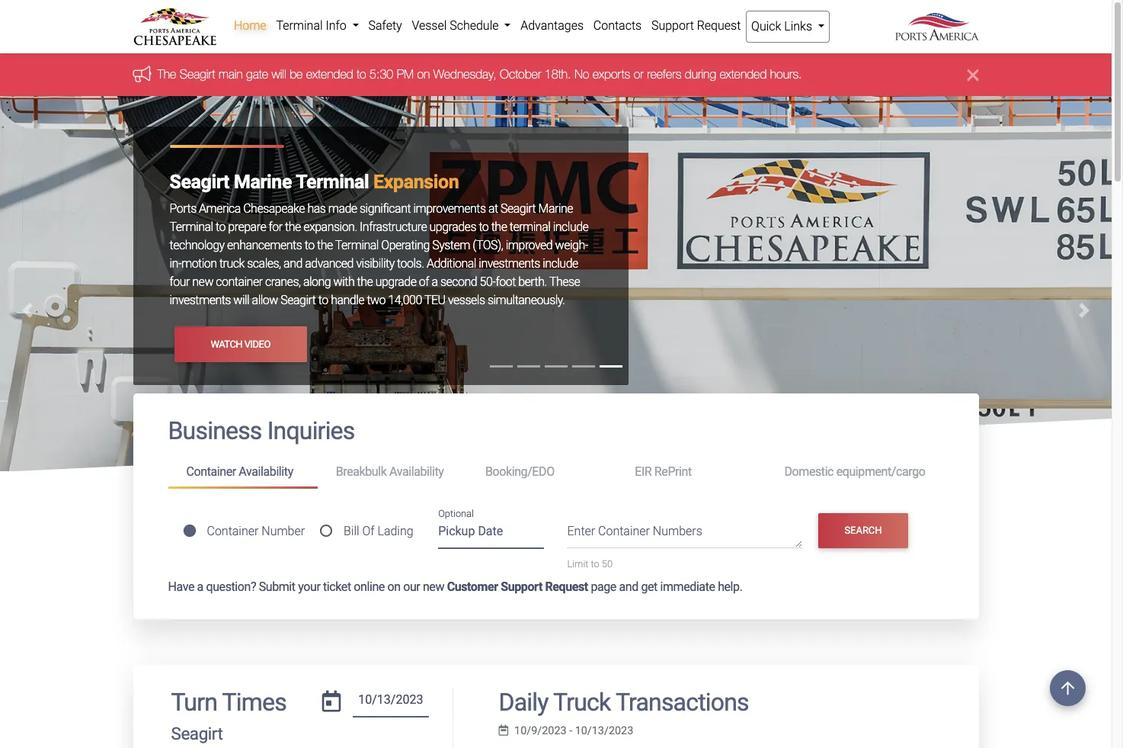 Task type: describe. For each thing, give the bounding box(es) containing it.
0 vertical spatial support
[[652, 18, 695, 33]]

terminal inside "link"
[[276, 18, 323, 33]]

customer
[[447, 579, 498, 594]]

additional
[[427, 257, 477, 271]]

breakbulk availability
[[336, 465, 444, 479]]

advantages link
[[516, 11, 589, 41]]

online
[[354, 579, 385, 594]]

container up 50
[[599, 524, 650, 539]]

(tos),
[[473, 238, 504, 253]]

0 vertical spatial include
[[553, 220, 589, 234]]

terminal
[[510, 220, 551, 234]]

links
[[785, 19, 813, 34]]

enter
[[568, 524, 596, 539]]

during
[[685, 67, 717, 81]]

go to top image
[[1051, 670, 1087, 706]]

seagirt down cranes,
[[281, 293, 316, 308]]

for
[[269, 220, 283, 234]]

0 vertical spatial marine
[[234, 171, 292, 193]]

technology
[[170, 238, 225, 253]]

-
[[570, 724, 573, 737]]

help.
[[718, 579, 743, 594]]

50-
[[480, 275, 496, 289]]

eir reprint link
[[617, 458, 767, 486]]

container number
[[207, 524, 305, 538]]

the right with
[[357, 275, 373, 289]]

the
[[157, 67, 176, 81]]

a inside ports america chesapeake has made significant improvements at seagirt marine terminal to                          prepare for the expansion. infrastructure upgrades to the terminal include technology                          enhancements to the terminal operating system (tos), improved weigh- in-motion truck scales,                          and advanced visibility tools. additional investments include four new container cranes,                          along with the upgrade of a second 50-foot berth. these investments will allow seagirt                          to handle two 14,000 teu vessels simultaneously.
[[432, 275, 438, 289]]

0 vertical spatial request
[[697, 18, 741, 33]]

your
[[298, 579, 321, 594]]

visibility
[[356, 257, 395, 271]]

support inside main content
[[501, 579, 543, 594]]

bullhorn image
[[133, 65, 157, 82]]

exports
[[593, 67, 631, 81]]

times
[[222, 687, 287, 716]]

calendar week image
[[499, 725, 509, 736]]

seagirt up ports
[[170, 171, 230, 193]]

expansion image
[[0, 96, 1113, 576]]

upgrade
[[376, 275, 417, 289]]

optional
[[439, 508, 474, 519]]

domestic
[[785, 465, 834, 479]]

container
[[216, 275, 263, 289]]

seagirt marine terminal expansion
[[170, 171, 459, 193]]

scales,
[[247, 257, 281, 271]]

reefers
[[648, 67, 682, 81]]

quick links
[[752, 19, 816, 34]]

handle
[[331, 293, 364, 308]]

0 horizontal spatial investments
[[170, 293, 231, 308]]

number
[[262, 524, 305, 538]]

ports
[[170, 202, 197, 216]]

booking/edo link
[[467, 458, 617, 486]]

second
[[441, 275, 478, 289]]

the up the advanced
[[317, 238, 333, 253]]

and inside main content
[[620, 579, 639, 594]]

enter container numbers
[[568, 524, 703, 539]]

request inside main content
[[546, 579, 589, 594]]

watch video link
[[174, 327, 307, 362]]

18th.
[[545, 67, 572, 81]]

domestic equipment/cargo
[[785, 465, 926, 479]]

availability for container availability
[[239, 465, 293, 479]]

daily truck transactions
[[499, 687, 749, 716]]

will inside "the seagirt main gate will be extended to 5:30 pm on wednesday, october 18th.  no exports or reefers during extended hours." alert
[[272, 67, 286, 81]]

pm
[[397, 67, 414, 81]]

main
[[219, 67, 243, 81]]

enhancements
[[227, 238, 302, 253]]

in-
[[170, 257, 181, 271]]

vessels
[[448, 293, 485, 308]]

simultaneously.
[[488, 293, 565, 308]]

two
[[367, 293, 386, 308]]

the right for
[[285, 220, 301, 234]]

immediate
[[661, 579, 716, 594]]

customer support request link
[[447, 579, 589, 594]]

page
[[591, 579, 617, 594]]

no
[[575, 67, 590, 81]]

1 vertical spatial include
[[543, 257, 579, 271]]

Enter Container Numbers text field
[[568, 523, 803, 549]]

contacts
[[594, 18, 642, 33]]

container availability link
[[168, 458, 318, 488]]

safety link
[[364, 11, 407, 41]]

eir reprint
[[635, 465, 692, 479]]

ports america chesapeake has made significant improvements at seagirt marine terminal to                          prepare for the expansion. infrastructure upgrades to the terminal include technology                          enhancements to the terminal operating system (tos), improved weigh- in-motion truck scales,                          and advanced visibility tools. additional investments include four new container cranes,                          along with the upgrade of a second 50-foot berth. these investments will allow seagirt                          to handle two 14,000 teu vessels simultaneously.
[[170, 202, 589, 308]]

limit
[[568, 558, 589, 570]]

search
[[845, 525, 883, 536]]

the seagirt main gate will be extended to 5:30 pm on wednesday, october 18th.  no exports or reefers during extended hours.
[[157, 67, 803, 81]]

expansion
[[374, 171, 459, 193]]

safety
[[369, 18, 402, 33]]

main content containing business inquiries
[[122, 394, 991, 748]]

0 horizontal spatial a
[[197, 579, 204, 594]]

or
[[634, 67, 644, 81]]

domestic equipment/cargo link
[[767, 458, 944, 486]]

improved
[[506, 238, 553, 253]]



Task type: locate. For each thing, give the bounding box(es) containing it.
1 horizontal spatial availability
[[390, 465, 444, 479]]

container inside "link"
[[186, 465, 236, 479]]

1 horizontal spatial and
[[620, 579, 639, 594]]

motion
[[181, 257, 217, 271]]

0 horizontal spatial request
[[546, 579, 589, 594]]

america
[[199, 202, 241, 216]]

5:30
[[370, 67, 394, 81]]

upgrades
[[430, 220, 477, 234]]

request
[[697, 18, 741, 33], [546, 579, 589, 594]]

2 extended from the left
[[720, 67, 767, 81]]

on left our
[[388, 579, 401, 594]]

lading
[[378, 524, 414, 538]]

the down "at"
[[492, 220, 507, 234]]

have
[[168, 579, 194, 594]]

availability right breakbulk
[[390, 465, 444, 479]]

allow
[[252, 293, 278, 308]]

investments down four
[[170, 293, 231, 308]]

terminal up made
[[296, 171, 369, 193]]

support up reefers
[[652, 18, 695, 33]]

on inside alert
[[417, 67, 430, 81]]

expansion.
[[304, 220, 357, 234]]

to down "america"
[[216, 220, 226, 234]]

new down motion
[[192, 275, 213, 289]]

1 vertical spatial a
[[197, 579, 204, 594]]

to inside main content
[[591, 558, 600, 570]]

marine
[[234, 171, 292, 193], [539, 202, 573, 216]]

watch video
[[211, 338, 271, 350]]

include up these on the top
[[543, 257, 579, 271]]

1 horizontal spatial on
[[417, 67, 430, 81]]

turn times
[[171, 687, 287, 716]]

new inside main content
[[423, 579, 445, 594]]

a right have
[[197, 579, 204, 594]]

main content
[[122, 394, 991, 748]]

on right pm
[[417, 67, 430, 81]]

advantages
[[521, 18, 584, 33]]

0 horizontal spatial marine
[[234, 171, 292, 193]]

contacts link
[[589, 11, 647, 41]]

1 vertical spatial marine
[[539, 202, 573, 216]]

0 horizontal spatial on
[[388, 579, 401, 594]]

container for container availability
[[186, 465, 236, 479]]

0 vertical spatial new
[[192, 275, 213, 289]]

watch
[[211, 338, 243, 350]]

include
[[553, 220, 589, 234], [543, 257, 579, 271]]

will left be
[[272, 67, 286, 81]]

to down along
[[319, 293, 328, 308]]

teu
[[425, 293, 446, 308]]

investments up foot
[[479, 257, 540, 271]]

of
[[419, 275, 429, 289]]

marine up chesapeake
[[234, 171, 292, 193]]

advanced
[[305, 257, 354, 271]]

1 vertical spatial will
[[234, 293, 249, 308]]

1 horizontal spatial investments
[[479, 257, 540, 271]]

support
[[652, 18, 695, 33], [501, 579, 543, 594]]

daily
[[499, 687, 549, 716]]

will inside ports america chesapeake has made significant improvements at seagirt marine terminal to                          prepare for the expansion. infrastructure upgrades to the terminal include technology                          enhancements to the terminal operating system (tos), improved weigh- in-motion truck scales,                          and advanced visibility tools. additional investments include four new container cranes,                          along with the upgrade of a second 50-foot berth. these investments will allow seagirt                          to handle two 14,000 teu vessels simultaneously.
[[234, 293, 249, 308]]

breakbulk
[[336, 465, 387, 479]]

1 vertical spatial request
[[546, 579, 589, 594]]

1 vertical spatial support
[[501, 579, 543, 594]]

home link
[[229, 11, 271, 41]]

the seagirt main gate will be extended to 5:30 pm on wednesday, october 18th.  no exports or reefers during extended hours. link
[[157, 67, 803, 81]]

quick
[[752, 19, 782, 34]]

vessel
[[412, 18, 447, 33]]

and inside ports america chesapeake has made significant improvements at seagirt marine terminal to                          prepare for the expansion. infrastructure upgrades to the terminal include technology                          enhancements to the terminal operating system (tos), improved weigh- in-motion truck scales,                          and advanced visibility tools. additional investments include four new container cranes,                          along with the upgrade of a second 50-foot berth. these investments will allow seagirt                          to handle two 14,000 teu vessels simultaneously.
[[284, 257, 303, 271]]

vessel schedule link
[[407, 11, 516, 41]]

seagirt up terminal
[[501, 202, 536, 216]]

at
[[489, 202, 498, 216]]

request left quick
[[697, 18, 741, 33]]

reprint
[[655, 465, 692, 479]]

1 horizontal spatial will
[[272, 67, 286, 81]]

1 vertical spatial and
[[620, 579, 639, 594]]

Optional text field
[[439, 519, 545, 549]]

2 availability from the left
[[390, 465, 444, 479]]

container
[[186, 465, 236, 479], [207, 524, 259, 538], [599, 524, 650, 539]]

along
[[303, 275, 331, 289]]

0 horizontal spatial new
[[192, 275, 213, 289]]

prepare
[[228, 220, 266, 234]]

hours.
[[771, 67, 803, 81]]

availability inside "link"
[[239, 465, 293, 479]]

to up the advanced
[[305, 238, 315, 253]]

new inside ports america chesapeake has made significant improvements at seagirt marine terminal to                          prepare for the expansion. infrastructure upgrades to the terminal include technology                          enhancements to the terminal operating system (tos), improved weigh- in-motion truck scales,                          and advanced visibility tools. additional investments include four new container cranes,                          along with the upgrade of a second 50-foot berth. these investments will allow seagirt                          to handle two 14,000 teu vessels simultaneously.
[[192, 275, 213, 289]]

weigh-
[[556, 238, 588, 253]]

None text field
[[353, 687, 429, 718]]

include up weigh- on the top of the page
[[553, 220, 589, 234]]

the seagirt main gate will be extended to 5:30 pm on wednesday, october 18th.  no exports or reefers during extended hours. alert
[[0, 54, 1113, 96]]

container left 'number'
[[207, 524, 259, 538]]

support request
[[652, 18, 741, 33]]

schedule
[[450, 18, 499, 33]]

to
[[357, 67, 366, 81], [216, 220, 226, 234], [479, 220, 489, 234], [305, 238, 315, 253], [319, 293, 328, 308], [591, 558, 600, 570]]

infrastructure
[[360, 220, 427, 234]]

home
[[234, 18, 267, 33]]

to left 50
[[591, 558, 600, 570]]

limit to 50
[[568, 558, 613, 570]]

availability for breakbulk availability
[[390, 465, 444, 479]]

0 vertical spatial a
[[432, 275, 438, 289]]

support right customer
[[501, 579, 543, 594]]

container availability
[[186, 465, 293, 479]]

0 horizontal spatial will
[[234, 293, 249, 308]]

ticket
[[323, 579, 351, 594]]

will down 'container'
[[234, 293, 249, 308]]

terminal up technology
[[170, 220, 213, 234]]

container for container number
[[207, 524, 259, 538]]

have a question? submit your ticket online on our new customer support request page and get immediate help.
[[168, 579, 743, 594]]

foot
[[496, 275, 516, 289]]

10/9/2023 - 10/13/2023
[[515, 724, 634, 737]]

terminal up visibility
[[335, 238, 379, 253]]

business
[[168, 417, 262, 446]]

0 horizontal spatial extended
[[306, 67, 354, 81]]

1 extended from the left
[[306, 67, 354, 81]]

extended right "during"
[[720, 67, 767, 81]]

0 horizontal spatial support
[[501, 579, 543, 594]]

of
[[363, 524, 375, 538]]

1 horizontal spatial extended
[[720, 67, 767, 81]]

1 horizontal spatial marine
[[539, 202, 573, 216]]

0 vertical spatial investments
[[479, 257, 540, 271]]

our
[[404, 579, 420, 594]]

wednesday,
[[434, 67, 497, 81]]

0 vertical spatial and
[[284, 257, 303, 271]]

and up cranes,
[[284, 257, 303, 271]]

seagirt down turn
[[171, 724, 223, 744]]

request down limit
[[546, 579, 589, 594]]

question?
[[206, 579, 256, 594]]

1 vertical spatial new
[[423, 579, 445, 594]]

terminal info link
[[271, 11, 364, 41]]

1 availability from the left
[[239, 465, 293, 479]]

marine up terminal
[[539, 202, 573, 216]]

turn
[[171, 687, 217, 716]]

has
[[308, 202, 326, 216]]

1 horizontal spatial support
[[652, 18, 695, 33]]

availability down business inquiries
[[239, 465, 293, 479]]

terminal
[[276, 18, 323, 33], [296, 171, 369, 193], [170, 220, 213, 234], [335, 238, 379, 253]]

1 horizontal spatial new
[[423, 579, 445, 594]]

to left '5:30'
[[357, 67, 366, 81]]

a right of
[[432, 275, 438, 289]]

eir
[[635, 465, 652, 479]]

terminal left info
[[276, 18, 323, 33]]

and left get
[[620, 579, 639, 594]]

1 horizontal spatial request
[[697, 18, 741, 33]]

be
[[290, 67, 303, 81]]

1 horizontal spatial a
[[432, 275, 438, 289]]

1 vertical spatial on
[[388, 579, 401, 594]]

to up '(tos),'
[[479, 220, 489, 234]]

extended
[[306, 67, 354, 81], [720, 67, 767, 81]]

new right our
[[423, 579, 445, 594]]

marine inside ports america chesapeake has made significant improvements at seagirt marine terminal to                          prepare for the expansion. infrastructure upgrades to the terminal include technology                          enhancements to the terminal operating system (tos), improved weigh- in-motion truck scales,                          and advanced visibility tools. additional investments include four new container cranes,                          along with the upgrade of a second 50-foot berth. these investments will allow seagirt                          to handle two 14,000 teu vessels simultaneously.
[[539, 202, 573, 216]]

0 vertical spatial will
[[272, 67, 286, 81]]

quick links link
[[746, 11, 831, 43]]

terminal info
[[276, 18, 350, 33]]

vessel schedule
[[412, 18, 502, 33]]

will
[[272, 67, 286, 81], [234, 293, 249, 308]]

and
[[284, 257, 303, 271], [620, 579, 639, 594]]

made
[[328, 202, 357, 216]]

support request link
[[647, 11, 746, 41]]

cranes,
[[265, 275, 301, 289]]

truck
[[220, 257, 245, 271]]

1 vertical spatial investments
[[170, 293, 231, 308]]

close image
[[968, 66, 979, 84]]

50
[[602, 558, 613, 570]]

with
[[334, 275, 355, 289]]

0 vertical spatial on
[[417, 67, 430, 81]]

improvements
[[414, 202, 486, 216]]

seagirt inside alert
[[180, 67, 215, 81]]

container down business
[[186, 465, 236, 479]]

four
[[170, 275, 190, 289]]

0 horizontal spatial and
[[284, 257, 303, 271]]

extended right be
[[306, 67, 354, 81]]

to inside alert
[[357, 67, 366, 81]]

berth.
[[519, 275, 547, 289]]

seagirt right the
[[180, 67, 215, 81]]

0 horizontal spatial availability
[[239, 465, 293, 479]]

calendar day image
[[322, 691, 341, 712]]



Task type: vqa. For each thing, say whether or not it's contained in the screenshot.
ECONOMIC ENGINE image
no



